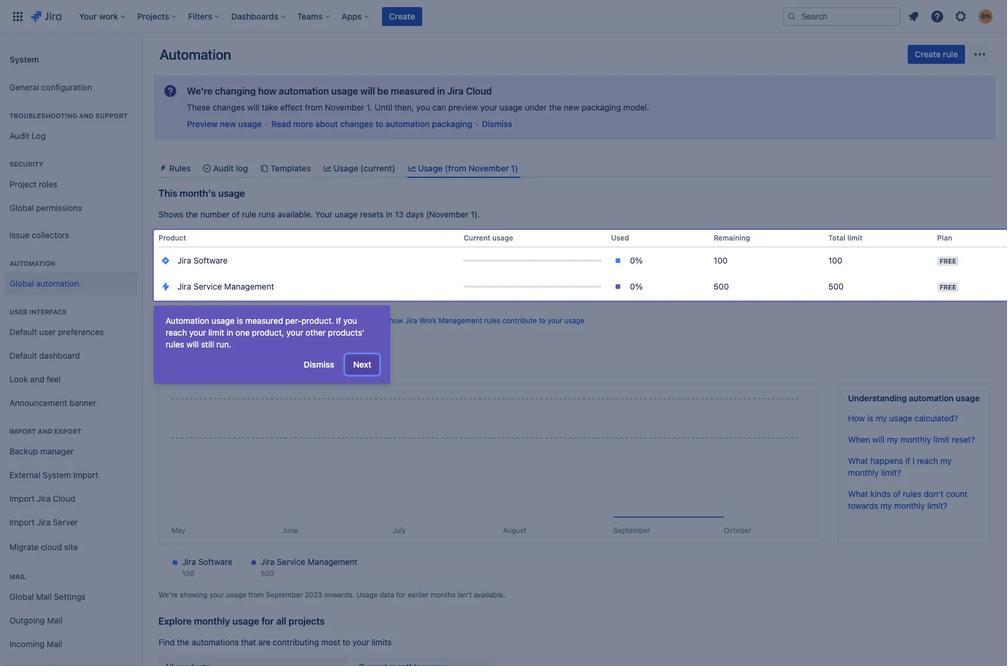 Task type: locate. For each thing, give the bounding box(es) containing it.
and left feel
[[30, 374, 44, 384]]

and for look
[[30, 374, 44, 384]]

packaging
[[582, 102, 622, 112], [432, 119, 473, 129]]

1 horizontal spatial create
[[915, 49, 942, 59]]

0 horizontal spatial dismiss button
[[297, 356, 342, 375]]

0 vertical spatial from
[[305, 102, 323, 112]]

feel
[[47, 374, 61, 384]]

user
[[39, 327, 56, 337]]

jira
[[448, 86, 464, 96], [178, 256, 191, 266], [178, 256, 191, 266], [178, 282, 191, 292], [178, 282, 191, 292], [159, 317, 171, 326], [405, 317, 418, 326], [37, 494, 51, 504], [37, 518, 51, 528], [182, 558, 196, 568], [261, 558, 275, 568]]

changes up the preview new usage button
[[213, 102, 245, 112]]

100
[[630, 256, 644, 266], [714, 256, 728, 266], [727, 256, 741, 266], [829, 256, 843, 266], [182, 570, 195, 579]]

current usage down (november
[[418, 234, 468, 243]]

2 vertical spatial rules
[[904, 490, 922, 500]]

the left last
[[267, 363, 280, 374]]

explore
[[159, 617, 192, 627]]

monthly down happens
[[849, 468, 879, 478]]

measured up then,
[[391, 86, 435, 96]]

create for create
[[389, 11, 415, 21]]

upgrade
[[891, 282, 925, 292]]

system
[[9, 54, 39, 64], [43, 470, 71, 480]]

1 horizontal spatial november
[[469, 163, 509, 173]]

0 horizontal spatial rule
[[242, 210, 257, 220]]

jira inside jira software 100
[[182, 558, 196, 568]]

changes down 1.
[[340, 119, 374, 129]]

1 vertical spatial cloud
[[53, 494, 75, 504]]

will left take
[[247, 102, 260, 112]]

in left 13
[[386, 210, 393, 220]]

1 vertical spatial and
[[30, 374, 44, 384]]

read
[[272, 119, 291, 129]]

new
[[564, 102, 580, 112], [220, 119, 236, 129]]

1 horizontal spatial changes
[[340, 119, 374, 129]]

limit? down don't
[[928, 501, 948, 511]]

dismiss right the 6
[[304, 360, 335, 370]]

2 · from the left
[[476, 119, 479, 129]]

rules inside automation usage is measured per-product. if you reach your limit in one product, your other products' rules will still run.
[[166, 340, 184, 350]]

0 vertical spatial packaging
[[582, 102, 622, 112]]

bundled
[[245, 317, 272, 326]]

2 total from the left
[[829, 234, 846, 243]]

2 free from the top
[[821, 284, 838, 291]]

mail for incoming
[[47, 640, 62, 650]]

limit?
[[882, 468, 902, 478], [928, 501, 948, 511]]

0 horizontal spatial current
[[418, 234, 445, 243]]

count
[[947, 490, 968, 500]]

1 horizontal spatial packaging
[[582, 102, 622, 112]]

roles
[[39, 179, 57, 189]]

usage left trends
[[159, 342, 187, 353]]

for
[[397, 591, 406, 600], [262, 617, 274, 627]]

your down per-
[[287, 328, 304, 338]]

1 horizontal spatial of
[[894, 490, 901, 500]]

mail up outgoing mail
[[36, 592, 52, 602]]

1 vertical spatial default
[[9, 351, 37, 361]]

work up usage trends
[[173, 317, 190, 326]]

take
[[262, 102, 278, 112]]

0 horizontal spatial create
[[389, 11, 415, 21]]

1 vertical spatial what
[[849, 490, 869, 500]]

0 horizontal spatial system
[[9, 54, 39, 64]]

permissions
[[36, 203, 82, 213]]

jira software image
[[161, 256, 170, 266], [161, 256, 170, 266], [161, 256, 170, 266]]

audit inside troubleshooting and support group
[[9, 131, 29, 141]]

site
[[64, 542, 78, 553]]

default up look
[[9, 351, 37, 361]]

of
[[232, 210, 240, 220], [894, 490, 901, 500]]

1 default from the top
[[9, 327, 37, 337]]

dashboard
[[39, 351, 80, 361]]

global down project
[[9, 203, 34, 213]]

automation up the 'global automation'
[[9, 260, 55, 268]]

1 vertical spatial system
[[43, 470, 71, 480]]

1 what from the top
[[849, 456, 869, 466]]

jira service management image
[[161, 282, 170, 292], [161, 282, 170, 292]]

0 vertical spatial cloud
[[466, 86, 492, 96]]

november up preview new usage · read more about changes to automation packaging · dismiss on the top
[[325, 102, 365, 112]]

learn
[[369, 317, 388, 326]]

we're up these
[[187, 86, 213, 96]]

software inside jira software 100
[[198, 558, 233, 568]]

rules left contribute on the top of page
[[484, 317, 501, 326]]

1 horizontal spatial cloud
[[466, 86, 492, 96]]

2 horizontal spatial in
[[437, 86, 445, 96]]

0 horizontal spatial for
[[262, 617, 274, 627]]

jira inside we're changing how automation usage will be measured in jira cloud these changes will take effect from november 1. until then, you can preview your usage under the new packaging model.
[[448, 86, 464, 96]]

free for 500
[[821, 284, 838, 291]]

external
[[9, 470, 40, 480]]

1 vertical spatial audit
[[213, 163, 234, 173]]

import up backup
[[9, 428, 36, 436]]

1 horizontal spatial current
[[464, 234, 491, 243]]

measured inside we're changing how automation usage will be measured in jira cloud these changes will take effect from november 1. until then, you can preview your usage under the new packaging model.
[[391, 86, 435, 96]]

upgrade link
[[884, 280, 932, 294]]

create inside button
[[915, 49, 942, 59]]

audit left log
[[9, 131, 29, 141]]

1 horizontal spatial measured
[[391, 86, 435, 96]]

november left 1)
[[469, 163, 509, 173]]

import up migrate
[[9, 518, 35, 528]]

rules left trends
[[166, 340, 184, 350]]

user interface group
[[5, 296, 137, 419]]

0 vertical spatial measured
[[391, 86, 435, 96]]

0 horizontal spatial november
[[325, 102, 365, 112]]

0 vertical spatial limit?
[[882, 468, 902, 478]]

total limit
[[727, 234, 761, 243], [829, 234, 863, 243]]

automation inside global automation link
[[36, 279, 79, 289]]

1 free from the top
[[821, 258, 838, 265]]

0 vertical spatial available.
[[278, 210, 313, 220]]

packaging down preview
[[432, 119, 473, 129]]

automation inside automation usage is measured per-product. if you reach your limit in one product, your other products' rules will still run.
[[166, 316, 209, 326]]

we're for changing
[[187, 86, 213, 96]]

dismiss button right last
[[297, 356, 342, 375]]

dismiss button up 1)
[[482, 118, 513, 130]]

0 horizontal spatial we're
[[159, 591, 178, 600]]

0 vertical spatial how
[[258, 86, 277, 96]]

0 vertical spatial to
[[376, 119, 384, 129]]

Search field
[[783, 7, 901, 26]]

the right under
[[550, 102, 562, 112]]

current down days
[[418, 234, 445, 243]]

days
[[406, 210, 424, 220]]

automation up effect
[[279, 86, 329, 96]]

1 horizontal spatial system
[[43, 470, 71, 480]]

to right most
[[343, 638, 350, 648]]

0 vertical spatial rule
[[944, 49, 959, 59]]

0 vertical spatial and
[[79, 112, 94, 120]]

usage
[[334, 163, 358, 173], [418, 163, 443, 173], [159, 342, 187, 353], [357, 591, 378, 600]]

0 horizontal spatial of
[[232, 210, 240, 220]]

in left 'one'
[[227, 328, 233, 338]]

rules left don't
[[904, 490, 922, 500]]

0 vertical spatial new
[[564, 102, 580, 112]]

1 remaining from the left
[[630, 234, 666, 243]]

1 horizontal spatial total
[[829, 234, 846, 243]]

system down manager
[[43, 470, 71, 480]]

create inside "button"
[[389, 11, 415, 21]]

1 horizontal spatial limit?
[[928, 501, 948, 511]]

3 global from the top
[[9, 592, 34, 602]]

usage trends
[[159, 342, 218, 353]]

0 horizontal spatial how
[[258, 86, 277, 96]]

1 horizontal spatial remaining
[[714, 234, 751, 243]]

from up more
[[305, 102, 323, 112]]

runs
[[259, 210, 276, 220]]

0 horizontal spatial total limit
[[727, 234, 761, 243]]

most
[[322, 638, 341, 648]]

global inside automation group
[[9, 279, 34, 289]]

security group
[[5, 148, 137, 224]]

2 work from the left
[[420, 317, 437, 326]]

global for global mail settings
[[9, 592, 34, 602]]

0 vertical spatial default
[[9, 327, 37, 337]]

1 vertical spatial create
[[915, 49, 942, 59]]

your down usage (current) image
[[316, 210, 333, 220]]

· down preview
[[476, 119, 479, 129]]

we're left showing
[[159, 591, 178, 600]]

you inside automation usage is measured per-product. if you reach your limit in one product, your other products' rules will still run.
[[344, 316, 357, 326]]

announcement banner
[[9, 398, 96, 408]]

for right data
[[397, 591, 406, 600]]

1 vertical spatial we're
[[159, 591, 178, 600]]

my down understanding
[[876, 414, 888, 424]]

product.
[[302, 316, 334, 326]]

0 horizontal spatial new
[[220, 119, 236, 129]]

0 vertical spatial reach
[[166, 328, 187, 338]]

usage right usage (current) image
[[334, 163, 358, 173]]

0 horizontal spatial cloud
[[53, 494, 75, 504]]

2 default from the top
[[9, 351, 37, 361]]

monthly down don't
[[895, 501, 926, 511]]

global up outgoing
[[9, 592, 34, 602]]

the right the shows
[[186, 210, 198, 220]]

external system import link
[[5, 464, 137, 488]]

0 horizontal spatial you
[[344, 316, 357, 326]]

usage
[[332, 86, 358, 96], [500, 102, 523, 112], [238, 119, 262, 129], [218, 188, 245, 199], [335, 210, 358, 220], [447, 234, 468, 243], [493, 234, 514, 243], [212, 316, 235, 326], [565, 317, 585, 326], [223, 363, 246, 374], [957, 394, 981, 404], [890, 414, 913, 424], [226, 591, 247, 600], [233, 617, 259, 627]]

0 vertical spatial dismiss button
[[482, 118, 513, 130]]

1 vertical spatial packaging
[[432, 119, 473, 129]]

500 inside jira service management 500
[[261, 570, 274, 579]]

1 vertical spatial how
[[390, 317, 403, 326]]

in up "can"
[[437, 86, 445, 96]]

1 horizontal spatial for
[[397, 591, 406, 600]]

import for import and export
[[9, 428, 36, 436]]

your inside we're changing how automation usage will be measured in jira cloud these changes will take effect from november 1. until then, you can preview your usage under the new packaging model.
[[481, 102, 498, 112]]

1 horizontal spatial rule
[[944, 49, 959, 59]]

and left support
[[79, 112, 94, 120]]

we're inside we're changing how automation usage will be measured in jira cloud these changes will take effect from november 1. until then, you can preview your usage under the new packaging model.
[[187, 86, 213, 96]]

and inside group
[[79, 112, 94, 120]]

and inside the user interface group
[[30, 374, 44, 384]]

what inside what kinds of rules don't count towards my monthly limit?
[[849, 490, 869, 500]]

new right under
[[564, 102, 580, 112]]

2 current usage from the left
[[464, 234, 514, 243]]

audit for audit log
[[213, 163, 234, 173]]

automation group
[[5, 247, 137, 299]]

1 vertical spatial global
[[9, 279, 34, 289]]

how right learn
[[390, 317, 403, 326]]

number
[[201, 210, 230, 220]]

2 what from the top
[[849, 490, 869, 500]]

work right learn
[[420, 317, 437, 326]]

are
[[259, 638, 271, 648]]

1 vertical spatial november
[[469, 163, 509, 173]]

1 vertical spatial rules
[[166, 340, 184, 350]]

1 global from the top
[[9, 203, 34, 213]]

jira image
[[31, 9, 61, 23], [31, 9, 61, 23]]

0 horizontal spatial available.
[[278, 210, 313, 220]]

1 vertical spatial measured
[[245, 316, 283, 326]]

0 vertical spatial audit
[[9, 131, 29, 141]]

you right the if
[[344, 316, 357, 326]]

used
[[543, 234, 561, 243], [612, 234, 630, 243]]

1 vertical spatial your
[[159, 363, 176, 374]]

how up take
[[258, 86, 277, 96]]

in inside automation usage is measured per-product. if you reach your limit in one product, your other products' rules will still run.
[[227, 328, 233, 338]]

0 vertical spatial dismiss
[[482, 119, 513, 129]]

cloud inside import jira cloud link
[[53, 494, 75, 504]]

what
[[849, 456, 869, 466], [849, 490, 869, 500]]

audit right audit log image
[[213, 163, 234, 173]]

explore monthly usage for all projects
[[159, 617, 325, 627]]

we're for showing
[[159, 591, 178, 600]]

from left september
[[249, 591, 264, 600]]

monthly inside what kinds of rules don't count towards my monthly limit?
[[895, 501, 926, 511]]

automation for understanding automation usage
[[910, 394, 955, 404]]

current down "1)." on the left top
[[464, 234, 491, 243]]

1 total limit from the left
[[727, 234, 761, 243]]

usage for usage (from november 1)
[[418, 163, 443, 173]]

your down usage trends
[[159, 363, 176, 374]]

automations
[[192, 638, 239, 648]]

projects
[[289, 617, 325, 627]]

100 inside jira software 100
[[182, 570, 195, 579]]

import jira server
[[9, 518, 78, 528]]

1 horizontal spatial used
[[612, 234, 630, 243]]

will left still
[[187, 340, 199, 350]]

default for default user preferences
[[9, 327, 37, 337]]

automation up these
[[160, 46, 231, 63]]

1 vertical spatial dismiss
[[304, 360, 335, 370]]

usage for usage trends
[[159, 342, 187, 353]]

configuration
[[41, 82, 92, 92]]

understanding automation usage
[[849, 394, 981, 404]]

2 vertical spatial automation
[[166, 316, 209, 326]]

automation up usage trends
[[166, 316, 209, 326]]

your right preview
[[481, 102, 498, 112]]

the right find at the bottom left
[[177, 638, 190, 648]]

system up general
[[9, 54, 39, 64]]

0 vertical spatial what
[[849, 456, 869, 466]]

to right contribute on the top of page
[[539, 317, 546, 326]]

1 horizontal spatial in
[[386, 210, 393, 220]]

for left the all at the bottom left of page
[[262, 617, 274, 627]]

0 horizontal spatial limit?
[[882, 468, 902, 478]]

2 vertical spatial in
[[227, 328, 233, 338]]

jira service management 500
[[261, 558, 358, 579]]

free for 100
[[821, 258, 838, 265]]

new right preview
[[220, 119, 236, 129]]

cloud up preview
[[466, 86, 492, 96]]

preview
[[187, 119, 218, 129]]

when
[[849, 435, 871, 445]]

rules
[[484, 317, 501, 326], [166, 340, 184, 350], [904, 490, 922, 500]]

you left "can"
[[417, 102, 430, 112]]

1 current from the left
[[418, 234, 445, 243]]

1 plan from the left
[[819, 234, 834, 243]]

1 used from the left
[[543, 234, 561, 243]]

0 horizontal spatial rules
[[166, 340, 184, 350]]

0 vertical spatial for
[[397, 591, 406, 600]]

of right kinds
[[894, 490, 901, 500]]

with
[[274, 317, 288, 326]]

0 horizontal spatial changes
[[213, 102, 245, 112]]

what up towards
[[849, 490, 869, 500]]

0 horizontal spatial from
[[249, 591, 264, 600]]

global inside mail group
[[9, 592, 34, 602]]

measured up product,
[[245, 316, 283, 326]]

from
[[305, 102, 323, 112], [249, 591, 264, 600]]

november inside we're changing how automation usage will be measured in jira cloud these changes will take effect from november 1. until then, you can preview your usage under the new packaging model.
[[325, 102, 365, 112]]

when will my monthly limit reset?
[[849, 435, 976, 445]]

of right number
[[232, 210, 240, 220]]

1 horizontal spatial reach
[[918, 456, 939, 466]]

to down until
[[376, 119, 384, 129]]

0 horizontal spatial dismiss
[[304, 360, 335, 370]]

1 horizontal spatial dismiss button
[[482, 118, 513, 130]]

you inside we're changing how automation usage will be measured in jira cloud these changes will take effect from november 1. until then, you can preview your usage under the new packaging model.
[[417, 102, 430, 112]]

plan
[[819, 234, 834, 243], [938, 234, 953, 243]]

usage left data
[[357, 591, 378, 600]]

rule inside create rule button
[[944, 49, 959, 59]]

automation down trends
[[178, 363, 221, 374]]

and inside "group"
[[38, 428, 52, 436]]

packaging inside we're changing how automation usage will be measured in jira cloud these changes will take effect from november 1. until then, you can preview your usage under the new packaging model.
[[582, 102, 622, 112]]

current usage down "1)." on the left top
[[464, 234, 514, 243]]

how inside we're changing how automation usage will be measured in jira cloud these changes will take effect from november 1. until then, you can preview your usage under the new packaging model.
[[258, 86, 277, 96]]

1 horizontal spatial your
[[316, 210, 333, 220]]

1 horizontal spatial audit
[[213, 163, 234, 173]]

1 vertical spatial dismiss button
[[297, 356, 342, 375]]

my
[[876, 414, 888, 424], [888, 435, 899, 445], [941, 456, 953, 466], [881, 501, 893, 511]]

we're
[[187, 86, 213, 96], [159, 591, 178, 600]]

still
[[201, 340, 214, 350]]

mail group
[[5, 561, 137, 667]]

usage (current) image
[[323, 164, 332, 173]]

work
[[173, 317, 190, 326], [420, 317, 437, 326]]

usage right usage (from november 1) image
[[418, 163, 443, 173]]

dismiss up 1)
[[482, 119, 513, 129]]

remaining
[[630, 234, 666, 243], [714, 234, 751, 243]]

cloud
[[41, 542, 62, 553]]

global up the 'user'
[[9, 279, 34, 289]]

0 vertical spatial create
[[389, 11, 415, 21]]

what for what happens if i reach my monthly limit?
[[849, 456, 869, 466]]

1 horizontal spatial we're
[[187, 86, 213, 96]]

1 vertical spatial rule
[[242, 210, 257, 220]]

mail for global
[[36, 592, 52, 602]]

reach up usage trends
[[166, 328, 187, 338]]

0 horizontal spatial to
[[343, 638, 350, 648]]

available. right isn't
[[474, 591, 506, 600]]

open image
[[476, 661, 490, 667]]

effect
[[280, 102, 303, 112]]

import down external
[[9, 494, 35, 504]]

monthly up 'automations'
[[194, 617, 230, 627]]

cloud up server
[[53, 494, 75, 504]]

and up backup manager
[[38, 428, 52, 436]]

manager
[[40, 447, 74, 457]]

announcement
[[9, 398, 67, 408]]

default for default dashboard
[[9, 351, 37, 361]]

support
[[95, 112, 128, 120]]

what inside what happens if i reach my monthly limit?
[[849, 456, 869, 466]]

0 vertical spatial we're
[[187, 86, 213, 96]]

primary element
[[7, 0, 783, 33]]

default down the 'user'
[[9, 327, 37, 337]]

more
[[293, 119, 314, 129]]

tab list
[[154, 159, 996, 178]]

cloud inside we're changing how automation usage will be measured in jira cloud these changes will take effect from november 1. until then, you can preview your usage under the new packaging model.
[[466, 86, 492, 96]]

preview
[[449, 102, 478, 112]]

1 vertical spatial automation
[[9, 260, 55, 268]]

limit? down happens
[[882, 468, 902, 478]]

global inside security group
[[9, 203, 34, 213]]

management inside jira service management 500
[[308, 558, 358, 568]]

1 horizontal spatial ·
[[476, 119, 479, 129]]

monthly
[[901, 435, 932, 445], [849, 468, 879, 478], [895, 501, 926, 511], [194, 617, 230, 627]]

2 total limit from the left
[[829, 234, 863, 243]]

available. right runs
[[278, 210, 313, 220]]

reach
[[166, 328, 187, 338], [918, 456, 939, 466]]

this month's usage
[[159, 188, 245, 199]]

my down "reset?"
[[941, 456, 953, 466]]

automation up interface
[[36, 279, 79, 289]]

1 horizontal spatial you
[[417, 102, 430, 112]]

audit log image
[[203, 164, 212, 173]]

2 global from the top
[[9, 279, 34, 289]]

1 vertical spatial available.
[[474, 591, 506, 600]]

collectors
[[32, 230, 69, 240]]



Task type: describe. For each thing, give the bounding box(es) containing it.
usage (current)
[[334, 163, 396, 173]]

measured inside automation usage is measured per-product. if you reach your limit in one product, your other products' rules will still run.
[[245, 316, 283, 326]]

existing
[[307, 317, 333, 326]]

shows
[[159, 210, 184, 220]]

import jira cloud
[[9, 494, 75, 504]]

preferences
[[58, 327, 104, 337]]

month's
[[180, 188, 216, 199]]

0 vertical spatial of
[[232, 210, 240, 220]]

2 remaining from the left
[[714, 234, 751, 243]]

0 horizontal spatial your
[[159, 363, 176, 374]]

automation inside we're changing how automation usage will be measured in jira cloud these changes will take effect from november 1. until then, you can preview your usage under the new packaging model.
[[279, 86, 329, 96]]

2 current from the left
[[464, 234, 491, 243]]

1 vertical spatial changes
[[340, 119, 374, 129]]

search image
[[788, 12, 797, 21]]

issue collectors
[[9, 230, 69, 240]]

export
[[54, 428, 82, 436]]

global for global permissions
[[9, 203, 34, 213]]

0 horizontal spatial packaging
[[432, 119, 473, 129]]

my inside what happens if i reach my monthly limit?
[[941, 456, 953, 466]]

migrate
[[9, 542, 39, 553]]

1).
[[471, 210, 480, 220]]

from inside we're changing how automation usage will be measured in jira cloud these changes will take effect from november 1. until then, you can preview your usage under the new packaging model.
[[305, 102, 323, 112]]

reach inside what happens if i reach my monthly limit?
[[918, 456, 939, 466]]

log
[[32, 131, 46, 141]]

security
[[9, 160, 43, 168]]

open image
[[329, 661, 343, 667]]

templates
[[271, 163, 311, 173]]

limit? inside what happens if i reach my monthly limit?
[[882, 468, 902, 478]]

calculated?
[[915, 414, 959, 424]]

13
[[395, 210, 404, 220]]

usage inside automation usage is measured per-product. if you reach your limit in one product, your other products' rules will still run.
[[212, 316, 235, 326]]

your automation usage over the last 6 months.
[[159, 363, 336, 374]]

if
[[906, 456, 911, 466]]

rules
[[169, 163, 191, 173]]

create rule button
[[908, 45, 966, 64]]

backup manager link
[[5, 440, 137, 464]]

2 used from the left
[[612, 234, 630, 243]]

usage for usage (current)
[[334, 163, 358, 173]]

resets
[[360, 210, 384, 220]]

this
[[159, 188, 177, 199]]

your up still
[[189, 328, 206, 338]]

rules image
[[159, 164, 168, 173]]

templates image
[[260, 164, 270, 173]]

will right when
[[873, 435, 885, 445]]

be
[[378, 86, 389, 96]]

outgoing mail link
[[5, 610, 137, 633]]

2 vertical spatial to
[[343, 638, 350, 648]]

your left limits
[[353, 638, 370, 648]]

rules inside what kinds of rules don't count towards my monthly limit?
[[904, 490, 922, 500]]

and for import
[[38, 428, 52, 436]]

onwards.
[[324, 591, 355, 600]]

migrate cloud site
[[9, 542, 78, 553]]

troubleshooting and support
[[9, 112, 128, 120]]

(current)
[[361, 163, 396, 173]]

automation for your automation usage over the last 6 months.
[[178, 363, 221, 374]]

1)
[[511, 163, 519, 173]]

0 vertical spatial automation
[[160, 46, 231, 63]]

troubleshooting
[[9, 112, 77, 120]]

interface
[[29, 308, 67, 316]]

limit inside automation usage is measured per-product. if you reach your limit in one product, your other products' rules will still run.
[[208, 328, 224, 338]]

limits
[[372, 638, 392, 648]]

preview new usage · read more about changes to automation packaging · dismiss
[[187, 119, 513, 129]]

troubleshooting and support group
[[5, 99, 137, 152]]

1 · from the left
[[266, 119, 268, 129]]

monthly up "i"
[[901, 435, 932, 445]]

1.
[[367, 102, 373, 112]]

my up happens
[[888, 435, 899, 445]]

default dashboard link
[[5, 344, 137, 368]]

look and feel
[[9, 374, 61, 384]]

1 vertical spatial from
[[249, 591, 264, 600]]

shows the number of rule runs available. your usage resets in 13 days (november 1).
[[159, 210, 480, 220]]

find the automations that are contributing most to your limits
[[159, 638, 392, 648]]

import down backup manager link
[[73, 470, 98, 480]]

jira service management image
[[161, 282, 170, 292]]

import for import jira cloud
[[9, 494, 35, 504]]

import and export group
[[5, 415, 137, 565]]

mail for outgoing
[[47, 616, 63, 626]]

automation for global automation
[[36, 279, 79, 289]]

2 plan from the left
[[938, 234, 953, 243]]

your right with
[[290, 317, 305, 326]]

will left be
[[361, 86, 375, 96]]

is inside automation usage is measured per-product. if you reach your limit in one product, your other products' rules will still run.
[[237, 316, 243, 326]]

import for import jira server
[[9, 518, 35, 528]]

earlier
[[408, 591, 429, 600]]

the inside we're changing how automation usage will be measured in jira cloud these changes will take effect from november 1. until then, you can preview your usage under the new packaging model.
[[550, 102, 562, 112]]

1 vertical spatial in
[[386, 210, 393, 220]]

dismiss inside dismiss button
[[304, 360, 335, 370]]

1 current usage from the left
[[418, 234, 468, 243]]

changes inside we're changing how automation usage will be measured in jira cloud these changes will take effect from november 1. until then, you can preview your usage under the new packaging model.
[[213, 102, 245, 112]]

announcement banner link
[[5, 392, 137, 415]]

1 total from the left
[[727, 234, 744, 243]]

system inside import and export "group"
[[43, 470, 71, 480]]

next
[[353, 360, 372, 370]]

0 vertical spatial your
[[316, 210, 333, 220]]

automation inside automation group
[[9, 260, 55, 268]]

audit for audit log
[[9, 131, 29, 141]]

over
[[249, 363, 265, 374]]

audit log link
[[5, 124, 137, 148]]

reach inside automation usage is measured per-product. if you reach your limit in one product, your other products' rules will still run.
[[166, 328, 187, 338]]

service inside jira service management 500
[[277, 558, 306, 568]]

issue
[[9, 230, 29, 240]]

in inside we're changing how automation usage will be measured in jira cloud these changes will take effect from november 1. until then, you can preview your usage under the new packaging model.
[[437, 86, 445, 96]]

default dashboard
[[9, 351, 80, 361]]

showing
[[180, 591, 208, 600]]

settings
[[54, 592, 86, 602]]

default user preferences
[[9, 327, 104, 337]]

data
[[380, 591, 395, 600]]

when will my monthly limit reset? link
[[849, 435, 976, 445]]

jira inside jira service management 500
[[261, 558, 275, 568]]

(from
[[445, 163, 467, 173]]

1 horizontal spatial to
[[376, 119, 384, 129]]

my inside what kinds of rules don't count towards my monthly limit?
[[881, 501, 893, 511]]

incoming mail
[[9, 640, 62, 650]]

global mail settings link
[[5, 586, 137, 610]]

import jira server link
[[5, 511, 137, 535]]

global automation
[[9, 279, 79, 289]]

1 horizontal spatial rules
[[484, 317, 501, 326]]

tab list containing rules
[[154, 159, 996, 178]]

these
[[187, 102, 211, 112]]

1 vertical spatial for
[[262, 617, 274, 627]]

create banner
[[0, 0, 1008, 33]]

until
[[375, 102, 393, 112]]

global for global automation
[[9, 279, 34, 289]]

mail down migrate
[[9, 573, 26, 581]]

monthly inside what happens if i reach my monthly limit?
[[849, 468, 879, 478]]

server
[[53, 518, 78, 528]]

of inside what kinds of rules don't count towards my monthly limit?
[[894, 490, 901, 500]]

global permissions
[[9, 203, 82, 213]]

project roles link
[[5, 173, 137, 196]]

outgoing
[[9, 616, 45, 626]]

usage (from november 1) image
[[407, 164, 417, 173]]

2 horizontal spatial to
[[539, 317, 546, 326]]

preview new usage button
[[187, 118, 262, 130]]

one
[[236, 328, 250, 338]]

we're showing your usage from september 2023 onwards. usage data for earlier months isn't available.
[[159, 591, 506, 600]]

global automation link
[[5, 272, 137, 296]]

new inside we're changing how automation usage will be measured in jira cloud these changes will take effect from november 1. until then, you can preview your usage under the new packaging model.
[[564, 102, 580, 112]]

september
[[266, 591, 303, 600]]

i
[[913, 456, 915, 466]]

find
[[159, 638, 175, 648]]

what for what kinds of rules don't count towards my monthly limit?
[[849, 490, 869, 500]]

outgoing mail
[[9, 616, 63, 626]]

incoming mail link
[[5, 633, 137, 657]]

1 horizontal spatial how
[[390, 317, 403, 326]]

understanding
[[849, 394, 908, 404]]

and for troubleshooting
[[79, 112, 94, 120]]

how
[[849, 414, 866, 424]]

6
[[298, 363, 303, 374]]

isn't
[[458, 591, 472, 600]]

issue collectors link
[[5, 224, 137, 247]]

create rule
[[915, 49, 959, 59]]

will inside automation usage is measured per-product. if you reach your limit in one product, your other products' rules will still run.
[[187, 340, 199, 350]]

look and feel link
[[5, 368, 137, 392]]

limit? inside what kinds of rules don't count towards my monthly limit?
[[928, 501, 948, 511]]

0 vertical spatial system
[[9, 54, 39, 64]]

your right contribute on the top of page
[[548, 317, 563, 326]]

products.
[[335, 317, 367, 326]]

1 work from the left
[[173, 317, 190, 326]]

if
[[336, 316, 341, 326]]

your right showing
[[210, 591, 224, 600]]

user interface
[[9, 308, 67, 316]]

can
[[433, 102, 446, 112]]

create for create rule
[[915, 49, 942, 59]]

learn how jira work management rules contribute to your usage link
[[369, 317, 585, 326]]

happens
[[871, 456, 904, 466]]

global permissions link
[[5, 196, 137, 220]]

automation down then,
[[386, 119, 430, 129]]

how is my usage calculated?
[[849, 414, 959, 424]]



Task type: vqa. For each thing, say whether or not it's contained in the screenshot.
the leftmost November
yes



